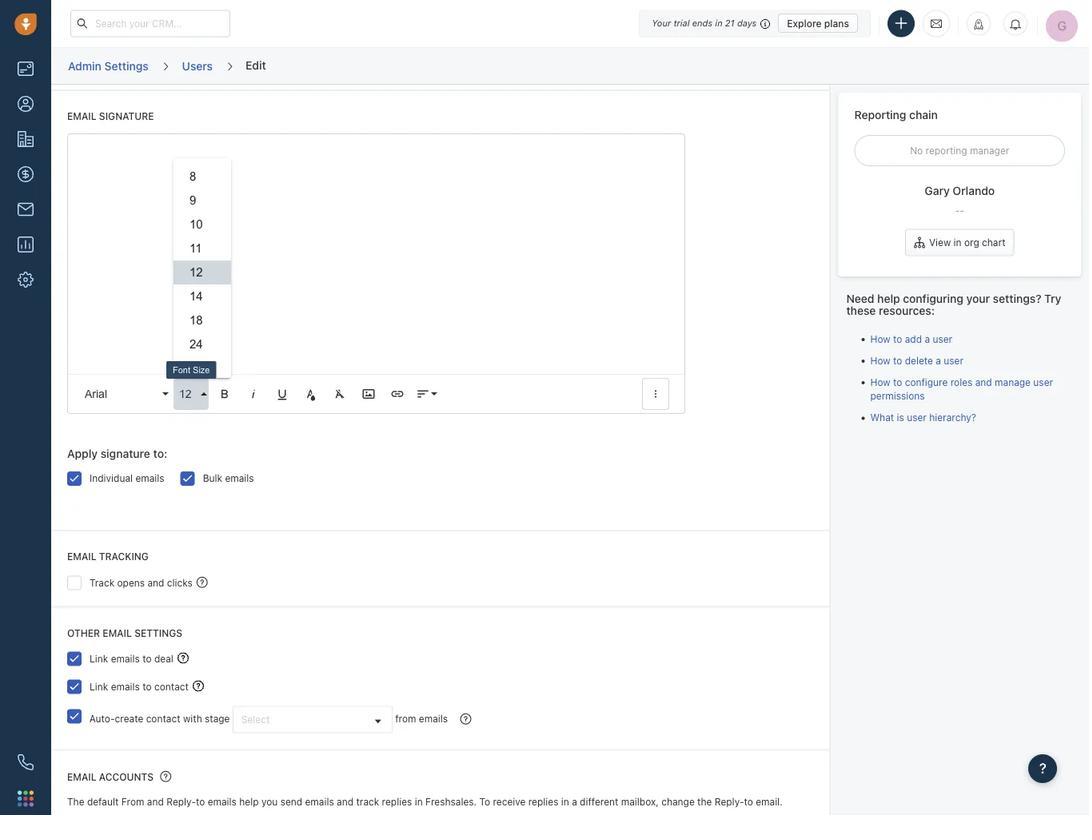 Task type: vqa. For each thing, say whether or not it's contained in the screenshot.
How to add a user 'LINK'
yes



Task type: locate. For each thing, give the bounding box(es) containing it.
mailbox,
[[621, 797, 659, 809]]

days
[[737, 18, 757, 28]]

arial button
[[79, 379, 170, 411]]

bulk emails
[[203, 474, 254, 485]]

1 reply- from the left
[[167, 797, 196, 809]]

0 horizontal spatial help
[[239, 797, 259, 809]]

chain
[[909, 108, 938, 121]]

help inside need help configuring your settings? try these resources:
[[878, 292, 900, 305]]

link emails to contact
[[90, 682, 189, 693]]

0 vertical spatial email
[[67, 111, 96, 122]]

11
[[190, 242, 202, 256]]

configuring
[[903, 292, 964, 305]]

create
[[115, 714, 143, 725]]

2 email from the top
[[67, 552, 96, 563]]

emails for link emails to deal
[[111, 654, 140, 665]]

how for how to delete a user
[[871, 355, 891, 366]]

24
[[190, 338, 203, 352]]

1 how from the top
[[871, 333, 891, 345]]

freshsales.
[[426, 797, 477, 809]]

apply
[[67, 448, 98, 461]]

in
[[715, 18, 723, 28], [954, 237, 962, 248], [415, 797, 423, 809], [561, 797, 569, 809]]

receive
[[493, 797, 526, 809]]

is
[[897, 412, 904, 423]]

1 - from the left
[[955, 205, 960, 216]]

settings?
[[993, 292, 1042, 305]]

user
[[933, 333, 953, 345], [944, 355, 964, 366], [1034, 377, 1053, 388], [907, 412, 927, 423]]

12
[[190, 266, 203, 280], [179, 388, 192, 401]]

1 vertical spatial how
[[871, 355, 891, 366]]

ends
[[692, 18, 713, 28]]

9 link
[[174, 189, 231, 213]]

12 down font
[[179, 388, 192, 401]]

your
[[652, 18, 671, 28]]

edit
[[246, 58, 266, 71]]

align image
[[416, 388, 430, 402]]

to up permissions
[[893, 377, 902, 388]]

auto-create contact with stage
[[89, 714, 230, 725]]

2 horizontal spatial a
[[936, 355, 941, 366]]

replies
[[382, 797, 412, 809], [528, 797, 559, 809]]

12 inside popup button
[[179, 388, 192, 401]]

question circled image
[[197, 576, 208, 589], [460, 713, 471, 726], [160, 771, 171, 784]]

how for how to add a user
[[871, 333, 891, 345]]

opens
[[117, 578, 145, 589]]

contact left with
[[146, 714, 180, 725]]

email up the
[[67, 773, 96, 784]]

1 vertical spatial a
[[936, 355, 941, 366]]

2 how from the top
[[871, 355, 891, 366]]

0 vertical spatial help
[[878, 292, 900, 305]]

email.
[[756, 797, 783, 809]]

2 vertical spatial a
[[572, 797, 577, 809]]

0 vertical spatial link
[[90, 654, 108, 665]]

gary orlando --
[[925, 184, 995, 216]]

0 vertical spatial how
[[871, 333, 891, 345]]

reporting
[[926, 145, 967, 156]]

contact left click to learn how to link emails to contacts icon
[[154, 682, 189, 693]]

your
[[967, 292, 990, 305]]

2 vertical spatial how
[[871, 377, 891, 388]]

contact
[[154, 682, 189, 693], [146, 714, 180, 725]]

1 horizontal spatial question circled image
[[197, 576, 208, 589]]

help
[[878, 292, 900, 305], [239, 797, 259, 809]]

reply- right the
[[715, 797, 744, 809]]

the
[[698, 797, 712, 809]]

2 horizontal spatial question circled image
[[460, 713, 471, 726]]

3 how from the top
[[871, 377, 891, 388]]

how left add
[[871, 333, 891, 345]]

bulk
[[203, 474, 222, 485]]

delete
[[905, 355, 933, 366]]

users link
[[181, 53, 214, 79]]

emails for from emails
[[419, 714, 448, 725]]

and inside the how to configure roles and manage user permissions
[[976, 377, 992, 388]]

individual
[[90, 474, 133, 485]]

help right need
[[878, 292, 900, 305]]

more misc image
[[649, 388, 663, 402]]

org
[[964, 237, 980, 248]]

and right roles
[[976, 377, 992, 388]]

in left 21
[[715, 18, 723, 28]]

question circled image right from emails
[[460, 713, 471, 726]]

and
[[976, 377, 992, 388], [148, 578, 164, 589], [147, 797, 164, 809], [337, 797, 354, 809]]

emails down link emails to deal
[[111, 682, 140, 693]]

email signature
[[67, 111, 154, 122]]

2 replies from the left
[[528, 797, 559, 809]]

1 vertical spatial contact
[[146, 714, 180, 725]]

chart
[[982, 237, 1006, 248]]

emails
[[136, 474, 164, 485], [225, 474, 254, 485], [111, 654, 140, 665], [111, 682, 140, 693], [419, 714, 448, 725], [208, 797, 237, 809], [305, 797, 334, 809]]

help left you
[[239, 797, 259, 809]]

in inside button
[[954, 237, 962, 248]]

21
[[725, 18, 735, 28]]

emails right send
[[305, 797, 334, 809]]

view in org chart button
[[905, 229, 1015, 256]]

a right delete
[[936, 355, 941, 366]]

reply-
[[167, 797, 196, 809], [715, 797, 744, 809]]

track opens and clicks
[[90, 578, 193, 589]]

1 horizontal spatial replies
[[528, 797, 559, 809]]

link down other
[[90, 654, 108, 665]]

a left different
[[572, 797, 577, 809]]

user right manage on the top right of the page
[[1034, 377, 1053, 388]]

12 link
[[174, 261, 231, 285]]

what is user hierarchy? link
[[871, 412, 976, 423]]

how down how to add a user link
[[871, 355, 891, 366]]

to left email.
[[744, 797, 753, 809]]

phone image
[[18, 755, 34, 771]]

auto-
[[89, 714, 115, 725]]

default
[[87, 797, 119, 809]]

1 link from the top
[[90, 654, 108, 665]]

10
[[190, 218, 203, 232]]

user right is
[[907, 412, 927, 423]]

how inside the how to configure roles and manage user permissions
[[871, 377, 891, 388]]

try
[[1045, 292, 1062, 305]]

user up roles
[[944, 355, 964, 366]]

track
[[90, 578, 114, 589]]

question circled image right clicks
[[197, 576, 208, 589]]

1 vertical spatial link
[[90, 682, 108, 693]]

reply- right from at the left bottom of the page
[[167, 797, 196, 809]]

1 horizontal spatial a
[[925, 333, 930, 345]]

in left org
[[954, 237, 962, 248]]

Search your CRM... text field
[[70, 10, 230, 37]]

1 horizontal spatial help
[[878, 292, 900, 305]]

3 email from the top
[[67, 773, 96, 784]]

0 vertical spatial a
[[925, 333, 930, 345]]

0 horizontal spatial reply-
[[167, 797, 196, 809]]

replies right track
[[382, 797, 412, 809]]

link
[[90, 654, 108, 665], [90, 682, 108, 693]]

0 horizontal spatial replies
[[382, 797, 412, 809]]

emails for bulk emails
[[225, 474, 254, 485]]

2 reply- from the left
[[715, 797, 744, 809]]

how to add a user link
[[871, 333, 953, 345]]

your trial ends in 21 days
[[652, 18, 757, 28]]

and left clicks
[[148, 578, 164, 589]]

need help configuring your settings? try these resources:
[[847, 292, 1062, 317]]

8
[[190, 170, 196, 184]]

8 link
[[174, 165, 231, 189]]

how to configure roles and manage user permissions
[[871, 377, 1053, 402]]

replies right receive
[[528, 797, 559, 809]]

2 vertical spatial question circled image
[[160, 771, 171, 784]]

question circled image right the accounts
[[160, 771, 171, 784]]

to
[[893, 333, 902, 345], [893, 355, 902, 366], [893, 377, 902, 388], [143, 654, 152, 665], [143, 682, 152, 693], [196, 797, 205, 809], [744, 797, 753, 809]]

to:
[[153, 448, 167, 461]]

hierarchy?
[[930, 412, 976, 423]]

a
[[925, 333, 930, 345], [936, 355, 941, 366], [572, 797, 577, 809]]

you
[[261, 797, 278, 809]]

change
[[662, 797, 695, 809]]

how up permissions
[[871, 377, 891, 388]]

emails down 'other email settings'
[[111, 654, 140, 665]]

email
[[67, 111, 96, 122], [67, 552, 96, 563], [67, 773, 96, 784]]

what
[[871, 412, 894, 423]]

1 horizontal spatial reply-
[[715, 797, 744, 809]]

a right add
[[925, 333, 930, 345]]

insert link (⌘k) image
[[390, 388, 405, 402]]

1 email from the top
[[67, 111, 96, 122]]

email up "track"
[[67, 552, 96, 563]]

1 vertical spatial email
[[67, 552, 96, 563]]

2 - from the left
[[960, 205, 964, 216]]

clear formatting image
[[333, 388, 347, 402]]

emails right from
[[419, 714, 448, 725]]

click to learn how to link emails to contacts image
[[193, 681, 204, 693]]

-
[[955, 205, 960, 216], [960, 205, 964, 216]]

2 vertical spatial email
[[67, 773, 96, 784]]

email for email tracking
[[67, 552, 96, 563]]

1 vertical spatial 12
[[179, 388, 192, 401]]

signature
[[99, 111, 154, 122]]

track
[[356, 797, 379, 809]]

emails down 'to:'
[[136, 474, 164, 485]]

30
[[190, 362, 203, 376]]

what's new image
[[973, 19, 985, 30]]

a for add
[[925, 333, 930, 345]]

application
[[67, 134, 685, 508]]

settings
[[135, 628, 182, 639]]

resources:
[[879, 304, 935, 317]]

roles
[[951, 377, 973, 388]]

link emails to deal
[[90, 654, 173, 665]]

12 up "14"
[[190, 266, 203, 280]]

email for email signature
[[67, 111, 96, 122]]

link up auto-
[[90, 682, 108, 693]]

freshworks switcher image
[[18, 791, 34, 807]]

user inside the how to configure roles and manage user permissions
[[1034, 377, 1053, 388]]

emails right 'bulk'
[[225, 474, 254, 485]]

1 vertical spatial help
[[239, 797, 259, 809]]

2 link from the top
[[90, 682, 108, 693]]

click to learn how to link conversations to deals image
[[177, 653, 189, 665]]

add
[[905, 333, 922, 345]]

email left 'signature'
[[67, 111, 96, 122]]

to right from at the left bottom of the page
[[196, 797, 205, 809]]



Task type: describe. For each thing, give the bounding box(es) containing it.
emails for individual emails
[[136, 474, 164, 485]]

select link
[[233, 708, 392, 733]]

tracking
[[99, 552, 149, 563]]

a for delete
[[936, 355, 941, 366]]

explore
[[787, 18, 822, 29]]

email accounts
[[67, 773, 154, 784]]

to left add
[[893, 333, 902, 345]]

0 horizontal spatial a
[[572, 797, 577, 809]]

phone element
[[10, 747, 42, 779]]

14
[[190, 290, 203, 304]]

no
[[910, 145, 923, 156]]

apply signature to:
[[67, 448, 167, 461]]

manage
[[995, 377, 1031, 388]]

0 vertical spatial question circled image
[[197, 576, 208, 589]]

from emails
[[395, 714, 448, 725]]

plans
[[824, 18, 849, 29]]

how to delete a user
[[871, 355, 964, 366]]

0 vertical spatial 12
[[190, 266, 203, 280]]

to left 'deal'
[[143, 654, 152, 665]]

other email settings
[[67, 628, 182, 639]]

clicks
[[167, 578, 193, 589]]

link for link emails to deal
[[90, 654, 108, 665]]

permissions
[[871, 390, 925, 402]]

view
[[929, 237, 951, 248]]

manager
[[970, 145, 1010, 156]]

9
[[190, 194, 196, 208]]

18
[[190, 314, 203, 328]]

accounts
[[99, 773, 154, 784]]

users
[[182, 59, 213, 72]]

admin
[[68, 59, 102, 72]]

arial
[[85, 388, 107, 401]]

configure
[[905, 377, 948, 388]]

14 link
[[174, 285, 231, 309]]

24 link
[[174, 333, 231, 357]]

in left the freshsales.
[[415, 797, 423, 809]]

other
[[67, 628, 100, 639]]

and right from at the left bottom of the page
[[147, 797, 164, 809]]

admin settings
[[68, 59, 148, 72]]

how for how to configure roles and manage user permissions
[[871, 377, 891, 388]]

font
[[173, 365, 190, 375]]

link for link emails to contact
[[90, 682, 108, 693]]

explore plans
[[787, 18, 849, 29]]

30 link
[[174, 357, 231, 381]]

email
[[103, 628, 132, 639]]

gary
[[925, 184, 950, 198]]

1 vertical spatial question circled image
[[460, 713, 471, 726]]

user right add
[[933, 333, 953, 345]]

individual emails
[[90, 474, 164, 485]]

send email image
[[931, 17, 942, 30]]

orlando
[[953, 184, 995, 198]]

1 replies from the left
[[382, 797, 412, 809]]

from
[[121, 797, 144, 809]]

emails left you
[[208, 797, 237, 809]]

select
[[241, 715, 270, 726]]

email tracking
[[67, 552, 149, 563]]

emails for link emails to contact
[[111, 682, 140, 693]]

reporting
[[855, 108, 907, 121]]

in left different
[[561, 797, 569, 809]]

deal
[[154, 654, 173, 665]]

no reporting manager
[[910, 145, 1010, 156]]

to left delete
[[893, 355, 902, 366]]

and left track
[[337, 797, 354, 809]]

11 link
[[174, 237, 231, 261]]

to down link emails to deal
[[143, 682, 152, 693]]

reporting chain
[[855, 108, 938, 121]]

how to add a user
[[871, 333, 953, 345]]

how to configure roles and manage user permissions link
[[871, 377, 1053, 402]]

view in org chart
[[929, 237, 1006, 248]]

size
[[193, 365, 210, 375]]

0 vertical spatial contact
[[154, 682, 189, 693]]

to inside the how to configure roles and manage user permissions
[[893, 377, 902, 388]]

10 link
[[174, 213, 231, 237]]

these
[[847, 304, 876, 317]]

from
[[395, 714, 416, 725]]

settings
[[104, 59, 148, 72]]

different
[[580, 797, 619, 809]]

0 horizontal spatial question circled image
[[160, 771, 171, 784]]

send
[[280, 797, 302, 809]]

explore plans link
[[778, 14, 858, 33]]

admin settings link
[[67, 53, 149, 79]]

insert image (⌘p) image
[[362, 388, 376, 402]]

application containing 8
[[67, 134, 685, 508]]

with
[[183, 714, 202, 725]]

email for email accounts
[[67, 773, 96, 784]]

18 link
[[174, 309, 231, 333]]

to
[[479, 797, 490, 809]]

12 button
[[174, 379, 209, 411]]



